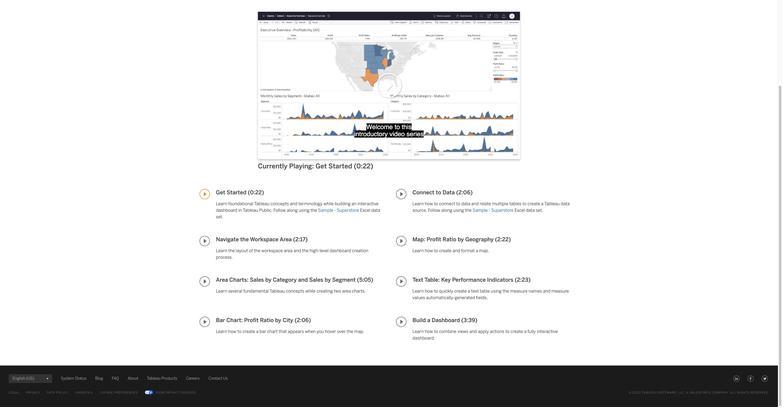 Task type: vqa. For each thing, say whether or not it's contained in the screenshot.


Task type: describe. For each thing, give the bounding box(es) containing it.
cookie
[[100, 391, 113, 395]]

and inside learn how to combine views and apply actions to create a fully interactive dashboard.
[[470, 329, 477, 334]]

chart:
[[226, 317, 243, 324]]

to inside learn how to quickly create a text table using the measure names and measure values automatically-generated fields.
[[434, 289, 438, 294]]

0 horizontal spatial started
[[227, 189, 246, 196]]

along inside learn foundational tableau concepts and terminology while building an interactive dashboard in tableau public. follow along using the
[[287, 208, 298, 213]]

get started (0:22)
[[216, 189, 264, 196]]

all
[[730, 391, 737, 395]]

dashboard
[[432, 317, 460, 324]]

legal
[[9, 391, 19, 395]]

privacy link
[[26, 390, 40, 396]]

text
[[413, 277, 423, 283]]

© 2023 tableau software, llc, a salesforce company. all rights reserved.
[[629, 391, 769, 395]]

products
[[161, 376, 177, 381]]

preferences
[[114, 391, 138, 395]]

connect to data (2:06)
[[413, 189, 473, 196]]

category
[[273, 277, 297, 283]]

1 vertical spatial ratio
[[260, 317, 274, 324]]

a right format at right bottom
[[476, 248, 478, 253]]

tableau inside "learn how to connect to data and relate multiple tables to create a tableau data source. follow along using the"
[[544, 201, 560, 206]]

creation
[[352, 248, 368, 253]]

geography
[[465, 236, 494, 243]]

learn how to quickly create a text table using the measure names and measure values automatically-generated fields.
[[413, 289, 569, 300]]

learn for get
[[216, 201, 227, 206]]

- for sample - superstore
[[334, 208, 336, 213]]

indicators
[[487, 277, 514, 283]]

0 vertical spatial ratio
[[443, 236, 456, 243]]

0 horizontal spatial profit
[[244, 317, 259, 324]]

fundamental
[[243, 289, 269, 294]]

learn how to create a bar chart that appears when you hover over the map.
[[216, 329, 364, 334]]

and left format at right bottom
[[453, 248, 460, 253]]

company.
[[712, 391, 730, 395]]

build a dashboard (3:39)
[[413, 317, 478, 324]]

1 sales from the left
[[250, 277, 264, 283]]

foundational
[[228, 201, 253, 206]]

tables
[[509, 201, 522, 206]]

a inside "learn how to connect to data and relate multiple tables to create a tableau data source. follow along using the"
[[541, 201, 544, 206]]

how for chart:
[[228, 329, 237, 334]]

(5:05)
[[357, 277, 373, 283]]

quickly
[[439, 289, 453, 294]]

policy
[[56, 391, 68, 395]]

2023
[[633, 391, 641, 395]]

1 horizontal spatial (0:22)
[[354, 162, 373, 170]]

map: profit ratio by geography (2:22)
[[413, 236, 511, 243]]

learn for connect
[[413, 201, 424, 206]]

system
[[61, 376, 74, 381]]

sample for sample - superstore
[[318, 208, 333, 213]]

1 horizontal spatial started
[[329, 162, 352, 170]]

uninstall link
[[75, 390, 94, 396]]

area charts: sales by category and sales by segment (5:05)
[[216, 277, 373, 283]]

learn for text
[[413, 289, 424, 294]]

your privacy choices
[[155, 391, 196, 395]]

a right build
[[427, 317, 430, 324]]

contact us link
[[208, 375, 228, 382]]

by up 'creating'
[[325, 277, 331, 283]]

us
[[223, 376, 228, 381]]

play video image for area
[[200, 276, 210, 287]]

©
[[629, 391, 632, 395]]

follow inside learn foundational tableau concepts and terminology while building an interactive dashboard in tableau public. follow along using the
[[273, 208, 286, 213]]

about link
[[128, 375, 138, 382]]

1 horizontal spatial area
[[342, 289, 351, 294]]

and inside learn the layout of the workspace area and the high-level dashboard creation process.
[[294, 248, 301, 253]]

bar
[[260, 329, 266, 334]]

create inside learn how to quickly create a text table using the measure names and measure values automatically-generated fields.
[[454, 289, 467, 294]]

learn how to connect to data and relate multiple tables to create a tableau data source. follow along using the
[[413, 201, 570, 213]]

superstore for sample - superstore excel data set.
[[491, 208, 514, 213]]

cookie preferences button
[[100, 390, 138, 396]]

level
[[320, 248, 329, 253]]

fields.
[[476, 295, 488, 300]]

currently playing: get started (0:22)
[[258, 162, 373, 170]]

0 horizontal spatial map.
[[354, 329, 364, 334]]

currently
[[258, 162, 288, 170]]

playing:
[[289, 162, 314, 170]]

1 vertical spatial get
[[216, 189, 225, 196]]

bar chart: profit ratio by city (2:06)
[[216, 317, 311, 324]]

- for sample - superstore excel data set.
[[489, 208, 490, 213]]

superstore for sample - superstore
[[337, 208, 359, 213]]

excel data set.
[[216, 208, 380, 219]]

create down "map: profit ratio by geography (2:22)"
[[439, 248, 452, 253]]

careers link
[[186, 375, 200, 382]]

connect
[[413, 189, 435, 196]]

an
[[352, 201, 357, 206]]

the inside learn how to quickly create a text table using the measure names and measure values automatically-generated fields.
[[503, 289, 509, 294]]

your
[[155, 391, 164, 395]]

follow inside "learn how to connect to data and relate multiple tables to create a tableau data source. follow along using the"
[[428, 208, 440, 213]]

create left bar
[[243, 329, 255, 334]]

using inside "learn how to connect to data and relate multiple tables to create a tableau data source. follow along using the"
[[453, 208, 464, 213]]

0 horizontal spatial (2:06)
[[295, 317, 311, 324]]

and inside learn foundational tableau concepts and terminology while building an interactive dashboard in tableau public. follow along using the
[[290, 201, 298, 206]]

using inside learn how to quickly create a text table using the measure names and measure values automatically-generated fields.
[[491, 289, 502, 294]]

over
[[337, 329, 346, 334]]

how for profit
[[425, 248, 433, 253]]

0 vertical spatial map.
[[479, 248, 489, 253]]

your privacy choices link
[[145, 390, 196, 396]]

learn how to create and format a map.
[[413, 248, 489, 253]]

combine
[[439, 329, 457, 334]]

hover
[[325, 329, 336, 334]]

contact
[[208, 376, 222, 381]]

(2:17)
[[293, 236, 308, 243]]

while inside learn foundational tableau concepts and terminology while building an interactive dashboard in tableau public. follow along using the
[[324, 201, 334, 206]]

learn how to combine views and apply actions to create a fully interactive dashboard.
[[413, 329, 558, 341]]

how for a
[[425, 329, 433, 334]]

layout
[[236, 248, 248, 253]]

play video image for bar
[[200, 317, 210, 327]]

map:
[[413, 236, 425, 243]]

process.
[[216, 255, 233, 260]]

key
[[441, 277, 451, 283]]

fully
[[528, 329, 536, 334]]

tableau products
[[147, 376, 177, 381]]

how for table:
[[425, 289, 433, 294]]

learn for bar
[[216, 329, 227, 334]]

text
[[471, 289, 479, 294]]

1 measure from the left
[[510, 289, 528, 294]]

set. inside excel data set.
[[216, 214, 223, 219]]

data policy link
[[47, 390, 68, 396]]

1 privacy from the left
[[26, 391, 40, 395]]

the inside "learn how to connect to data and relate multiple tables to create a tableau data source. follow along using the"
[[465, 208, 472, 213]]

sample - superstore excel data set.
[[473, 208, 543, 213]]

play video image for navigate
[[200, 236, 210, 246]]

several
[[228, 289, 242, 294]]

connect
[[439, 201, 455, 206]]

learn the layout of the workspace area and the high-level dashboard creation process.
[[216, 248, 368, 260]]

1 vertical spatial while
[[305, 289, 316, 294]]



Task type: locate. For each thing, give the bounding box(es) containing it.
workspace
[[250, 236, 279, 243]]

1 excel from the left
[[360, 208, 370, 213]]

1 horizontal spatial interactive
[[537, 329, 558, 334]]

while up sample - superstore
[[324, 201, 334, 206]]

learn up dashboard.
[[413, 329, 424, 334]]

and left "apply"
[[470, 329, 477, 334]]

0 horizontal spatial along
[[287, 208, 298, 213]]

dashboard right level
[[330, 248, 351, 253]]

area
[[280, 236, 292, 243], [216, 277, 228, 283]]

create left 'fully'
[[511, 329, 523, 334]]

superstore down building
[[337, 208, 359, 213]]

profit
[[427, 236, 441, 243], [244, 317, 259, 324]]

apply
[[478, 329, 489, 334]]

1 horizontal spatial sample - superstore link
[[473, 208, 514, 213]]

2 excel from the left
[[515, 208, 525, 213]]

learn inside "learn how to connect to data and relate multiple tables to create a tableau data source. follow along using the"
[[413, 201, 424, 206]]

0 vertical spatial while
[[324, 201, 334, 206]]

0 vertical spatial concepts
[[271, 201, 289, 206]]

sample - superstore link down the multiple
[[473, 208, 514, 213]]

0 horizontal spatial excel
[[360, 208, 370, 213]]

2 - from the left
[[489, 208, 490, 213]]

0 horizontal spatial get
[[216, 189, 225, 196]]

segment
[[332, 277, 356, 283]]

1 horizontal spatial privacy
[[165, 391, 180, 395]]

and
[[290, 201, 298, 206], [471, 201, 479, 206], [294, 248, 301, 253], [453, 248, 460, 253], [298, 277, 308, 283], [543, 289, 551, 294], [470, 329, 477, 334]]

0 vertical spatial interactive
[[358, 201, 379, 206]]

0 horizontal spatial sample - superstore link
[[318, 208, 359, 213]]

(2:22)
[[495, 236, 511, 243]]

1 horizontal spatial excel
[[515, 208, 525, 213]]

1 - from the left
[[334, 208, 336, 213]]

play video image for connect
[[396, 189, 407, 199]]

along right public.
[[287, 208, 298, 213]]

sales up 'creating'
[[309, 277, 323, 283]]

in
[[238, 208, 242, 213]]

learn for navigate
[[216, 248, 227, 253]]

while left 'creating'
[[305, 289, 316, 294]]

views
[[458, 329, 469, 334]]

0 horizontal spatial sales
[[250, 277, 264, 283]]

0 vertical spatial data
[[443, 189, 455, 196]]

0 vertical spatial set.
[[536, 208, 543, 213]]

get
[[316, 162, 327, 170], [216, 189, 225, 196]]

reserved.
[[751, 391, 769, 395]]

1 superstore from the left
[[337, 208, 359, 213]]

data
[[461, 201, 470, 206], [561, 201, 570, 206], [371, 208, 380, 213], [526, 208, 535, 213]]

1 vertical spatial interactive
[[537, 329, 558, 334]]

of
[[249, 248, 253, 253]]

privacy right your
[[165, 391, 180, 395]]

how inside learn how to combine views and apply actions to create a fully interactive dashboard.
[[425, 329, 433, 334]]

1 horizontal spatial measure
[[552, 289, 569, 294]]

(3:39)
[[461, 317, 478, 324]]

1 horizontal spatial map.
[[479, 248, 489, 253]]

names
[[529, 289, 542, 294]]

two
[[334, 289, 341, 294]]

status
[[75, 376, 86, 381]]

sample - superstore link down building
[[318, 208, 359, 213]]

interactive inside learn foundational tableau concepts and terminology while building an interactive dashboard in tableau public. follow along using the
[[358, 201, 379, 206]]

2 along from the left
[[441, 208, 452, 213]]

excel down 'tables'
[[515, 208, 525, 213]]

dashboard inside learn foundational tableau concepts and terminology while building an interactive dashboard in tableau public. follow along using the
[[216, 208, 237, 213]]

0 horizontal spatial -
[[334, 208, 336, 213]]

excel right sample - superstore
[[360, 208, 370, 213]]

the
[[311, 208, 317, 213], [465, 208, 472, 213], [240, 236, 249, 243], [228, 248, 235, 253], [254, 248, 260, 253], [302, 248, 309, 253], [503, 289, 509, 294], [347, 329, 353, 334]]

rights
[[737, 391, 750, 395]]

- down building
[[334, 208, 336, 213]]

learn inside learn how to quickly create a text table using the measure names and measure values automatically-generated fields.
[[413, 289, 424, 294]]

1 vertical spatial started
[[227, 189, 246, 196]]

learn down map:
[[413, 248, 424, 253]]

salesforce
[[690, 391, 711, 395]]

dashboard left the in
[[216, 208, 237, 213]]

how
[[425, 201, 433, 206], [425, 248, 433, 253], [425, 289, 433, 294], [228, 329, 237, 334], [425, 329, 433, 334]]

sample - superstore link for get started (0:22)
[[318, 208, 359, 213]]

bar
[[216, 317, 225, 324]]

how for to
[[425, 201, 433, 206]]

0 vertical spatial get
[[316, 162, 327, 170]]

0 horizontal spatial interactive
[[358, 201, 379, 206]]

0 vertical spatial started
[[329, 162, 352, 170]]

by up format at right bottom
[[458, 236, 464, 243]]

the inside learn foundational tableau concepts and terminology while building an interactive dashboard in tableau public. follow along using the
[[311, 208, 317, 213]]

automatically-
[[426, 295, 455, 300]]

and right names
[[543, 289, 551, 294]]

faq
[[112, 376, 119, 381]]

excel inside excel data set.
[[360, 208, 370, 213]]

0 vertical spatial area
[[284, 248, 293, 253]]

0 horizontal spatial area
[[216, 277, 228, 283]]

1 horizontal spatial set.
[[536, 208, 543, 213]]

dashboard
[[216, 208, 237, 213], [330, 248, 351, 253]]

table
[[480, 289, 490, 294]]

legal link
[[9, 390, 19, 396]]

1 horizontal spatial using
[[453, 208, 464, 213]]

interactive inside learn how to combine views and apply actions to create a fully interactive dashboard.
[[537, 329, 558, 334]]

area right workspace
[[284, 248, 293, 253]]

measure right names
[[552, 289, 569, 294]]

1 sample from the left
[[318, 208, 333, 213]]

1 horizontal spatial follow
[[428, 208, 440, 213]]

0 horizontal spatial superstore
[[337, 208, 359, 213]]

1 vertical spatial dashboard
[[330, 248, 351, 253]]

0 horizontal spatial (0:22)
[[248, 189, 264, 196]]

format
[[461, 248, 475, 253]]

how up dashboard.
[[425, 329, 433, 334]]

dashboard inside learn the layout of the workspace area and the high-level dashboard creation process.
[[330, 248, 351, 253]]

2 superstore from the left
[[491, 208, 514, 213]]

0 horizontal spatial follow
[[273, 208, 286, 213]]

learn inside learn the layout of the workspace area and the high-level dashboard creation process.
[[216, 248, 227, 253]]

learn up 'source.'
[[413, 201, 424, 206]]

privacy down selected language element
[[26, 391, 40, 395]]

0 horizontal spatial area
[[284, 248, 293, 253]]

learn inside learn foundational tableau concepts and terminology while building an interactive dashboard in tableau public. follow along using the
[[216, 201, 227, 206]]

0 horizontal spatial using
[[299, 208, 310, 213]]

build
[[413, 317, 426, 324]]

learn for build
[[413, 329, 424, 334]]

1 vertical spatial area
[[216, 277, 228, 283]]

how down map:
[[425, 248, 433, 253]]

creating
[[317, 289, 333, 294]]

1 horizontal spatial ratio
[[443, 236, 456, 243]]

how inside learn how to quickly create a text table using the measure names and measure values automatically-generated fields.
[[425, 289, 433, 294]]

1 horizontal spatial area
[[280, 236, 292, 243]]

map. down the geography
[[479, 248, 489, 253]]

create right 'tables'
[[528, 201, 540, 206]]

1 vertical spatial concepts
[[286, 289, 304, 294]]

dashboard.
[[413, 336, 435, 341]]

1 horizontal spatial (2:06)
[[456, 189, 473, 196]]

blog
[[95, 376, 103, 381]]

profit right chart:
[[244, 317, 259, 324]]

navigate
[[216, 236, 239, 243]]

how down chart:
[[228, 329, 237, 334]]

a inside learn how to combine views and apply actions to create a fully interactive dashboard.
[[524, 329, 527, 334]]

and up the learn several fundamental tableau concepts while creating two area charts.
[[298, 277, 308, 283]]

llc,
[[678, 391, 685, 395]]

1 horizontal spatial profit
[[427, 236, 441, 243]]

chart
[[267, 329, 278, 334]]

and down (2:17)
[[294, 248, 301, 253]]

1 horizontal spatial get
[[316, 162, 327, 170]]

english
[[13, 376, 25, 381]]

ratio up learn how to create and format a map.
[[443, 236, 456, 243]]

learn up the 'values'
[[413, 289, 424, 294]]

0 horizontal spatial data
[[47, 391, 55, 395]]

2 sample from the left
[[473, 208, 488, 213]]

text table: key performance indicators (2:23)
[[413, 277, 531, 283]]

ratio up bar
[[260, 317, 274, 324]]

data inside 'link'
[[47, 391, 55, 395]]

charts:
[[229, 277, 249, 283]]

1 horizontal spatial along
[[441, 208, 452, 213]]

learn left several
[[216, 289, 227, 294]]

you
[[317, 329, 324, 334]]

excel
[[360, 208, 370, 213], [515, 208, 525, 213]]

blog link
[[95, 375, 103, 382]]

1 vertical spatial (2:06)
[[295, 317, 311, 324]]

concepts inside learn foundational tableau concepts and terminology while building an interactive dashboard in tableau public. follow along using the
[[271, 201, 289, 206]]

concepts down area charts: sales by category and sales by segment (5:05)
[[286, 289, 304, 294]]

relate
[[480, 201, 491, 206]]

a left 'fully'
[[524, 329, 527, 334]]

0 horizontal spatial dashboard
[[216, 208, 237, 213]]

uninstall
[[75, 391, 94, 395]]

along inside "learn how to connect to data and relate multiple tables to create a tableau data source. follow along using the"
[[441, 208, 452, 213]]

0 horizontal spatial measure
[[510, 289, 528, 294]]

concepts up public.
[[271, 201, 289, 206]]

1 horizontal spatial dashboard
[[330, 248, 351, 253]]

table:
[[425, 277, 440, 283]]

0 vertical spatial dashboard
[[216, 208, 237, 213]]

play video image for text
[[396, 276, 407, 287]]

appears
[[288, 329, 304, 334]]

1 vertical spatial set.
[[216, 214, 223, 219]]

1 horizontal spatial while
[[324, 201, 334, 206]]

choices
[[181, 391, 196, 395]]

learn for area
[[216, 289, 227, 294]]

workspace
[[261, 248, 283, 253]]

using inside learn foundational tableau concepts and terminology while building an interactive dashboard in tableau public. follow along using the
[[299, 208, 310, 213]]

by left city on the bottom left of page
[[275, 317, 281, 324]]

2 follow from the left
[[428, 208, 440, 213]]

1 horizontal spatial sales
[[309, 277, 323, 283]]

play video image for get
[[200, 189, 210, 199]]

tableau products link
[[147, 375, 177, 382]]

(2:23)
[[515, 277, 531, 283]]

map. right over
[[354, 329, 364, 334]]

how inside "learn how to connect to data and relate multiple tables to create a tableau data source. follow along using the"
[[425, 201, 433, 206]]

data policy
[[47, 391, 68, 395]]

follow right public.
[[273, 208, 286, 213]]

1 horizontal spatial superstore
[[491, 208, 514, 213]]

1 vertical spatial (0:22)
[[248, 189, 264, 196]]

terminology
[[298, 201, 323, 206]]

sample down 'terminology'
[[318, 208, 333, 213]]

area left (2:17)
[[280, 236, 292, 243]]

-
[[334, 208, 336, 213], [489, 208, 490, 213]]

privacy
[[26, 391, 40, 395], [165, 391, 180, 395]]

english (us)
[[13, 376, 34, 381]]

charts.
[[352, 289, 366, 294]]

area left charts:
[[216, 277, 228, 283]]

how down table:
[[425, 289, 433, 294]]

by left category
[[265, 277, 272, 283]]

- down the relate
[[489, 208, 490, 213]]

create up generated
[[454, 289, 467, 294]]

2 measure from the left
[[552, 289, 569, 294]]

0 horizontal spatial privacy
[[26, 391, 40, 395]]

1 vertical spatial data
[[47, 391, 55, 395]]

learn down bar
[[216, 329, 227, 334]]

learn up process.
[[216, 248, 227, 253]]

data inside excel data set.
[[371, 208, 380, 213]]

play video image
[[200, 189, 210, 199], [396, 189, 407, 199], [200, 236, 210, 246], [200, 276, 210, 287], [396, 276, 407, 287], [200, 317, 210, 327], [396, 317, 407, 327]]

and up excel data set.
[[290, 201, 298, 206]]

and inside "learn how to connect to data and relate multiple tables to create a tableau data source. follow along using the"
[[471, 201, 479, 206]]

(us)
[[26, 376, 34, 381]]

area right two
[[342, 289, 351, 294]]

2 privacy from the left
[[165, 391, 180, 395]]

1 horizontal spatial sample
[[473, 208, 488, 213]]

interactive
[[358, 201, 379, 206], [537, 329, 558, 334]]

a right llc,
[[686, 391, 689, 395]]

software,
[[658, 391, 677, 395]]

measure down the (2:23)
[[510, 289, 528, 294]]

0 vertical spatial (2:06)
[[456, 189, 473, 196]]

1 horizontal spatial data
[[443, 189, 455, 196]]

(2:06)
[[456, 189, 473, 196], [295, 317, 311, 324]]

1 sample - superstore link from the left
[[318, 208, 359, 213]]

performance
[[452, 277, 486, 283]]

contact us
[[208, 376, 228, 381]]

0 vertical spatial area
[[280, 236, 292, 243]]

create inside "learn how to connect to data and relate multiple tables to create a tableau data source. follow along using the"
[[528, 201, 540, 206]]

using right table
[[491, 289, 502, 294]]

1 vertical spatial area
[[342, 289, 351, 294]]

data up the connect
[[443, 189, 455, 196]]

navigate the workspace area (2:17)
[[216, 236, 308, 243]]

area inside learn the layout of the workspace area and the high-level dashboard creation process.
[[284, 248, 293, 253]]

and left the relate
[[471, 201, 479, 206]]

a right 'tables'
[[541, 201, 544, 206]]

multiple
[[492, 201, 508, 206]]

along down the connect
[[441, 208, 452, 213]]

2 horizontal spatial using
[[491, 289, 502, 294]]

2 sample - superstore link from the left
[[473, 208, 514, 213]]

0 vertical spatial (0:22)
[[354, 162, 373, 170]]

0 horizontal spatial ratio
[[260, 317, 274, 324]]

1 along from the left
[[287, 208, 298, 213]]

1 horizontal spatial -
[[489, 208, 490, 213]]

1 vertical spatial map.
[[354, 329, 364, 334]]

public.
[[259, 208, 272, 213]]

learn for map:
[[413, 248, 424, 253]]

sales up fundamental
[[250, 277, 264, 283]]

how up 'source.'
[[425, 201, 433, 206]]

1 follow from the left
[[273, 208, 286, 213]]

learn inside learn how to combine views and apply actions to create a fully interactive dashboard.
[[413, 329, 424, 334]]

data
[[443, 189, 455, 196], [47, 391, 55, 395]]

play video image for build
[[396, 317, 407, 327]]

interactive right the an
[[358, 201, 379, 206]]

superstore down the multiple
[[491, 208, 514, 213]]

1 vertical spatial profit
[[244, 317, 259, 324]]

careers
[[186, 376, 200, 381]]

0 horizontal spatial set.
[[216, 214, 223, 219]]

a inside learn how to quickly create a text table using the measure names and measure values automatically-generated fields.
[[468, 289, 470, 294]]

and inside learn how to quickly create a text table using the measure names and measure values automatically-generated fields.
[[543, 289, 551, 294]]

0 horizontal spatial while
[[305, 289, 316, 294]]

0 vertical spatial profit
[[427, 236, 441, 243]]

a left bar
[[256, 329, 259, 334]]

selected language element
[[13, 374, 48, 383]]

interactive right 'fully'
[[537, 329, 558, 334]]

set.
[[536, 208, 543, 213], [216, 214, 223, 219]]

sample - superstore link for connect to data (2:06)
[[473, 208, 514, 213]]

0 horizontal spatial sample
[[318, 208, 333, 213]]

learn left foundational
[[216, 201, 227, 206]]

using down 'terminology'
[[299, 208, 310, 213]]

when
[[305, 329, 316, 334]]

high-
[[310, 248, 320, 253]]

sample for sample - superstore excel data set.
[[473, 208, 488, 213]]

follow right 'source.'
[[428, 208, 440, 213]]

sample
[[318, 208, 333, 213], [473, 208, 488, 213]]

create inside learn how to combine views and apply actions to create a fully interactive dashboard.
[[511, 329, 523, 334]]

actions
[[490, 329, 505, 334]]

play video image
[[396, 236, 407, 246]]

building
[[335, 201, 351, 206]]

sales
[[250, 277, 264, 283], [309, 277, 323, 283]]

a left text at the right bottom
[[468, 289, 470, 294]]

data left policy
[[47, 391, 55, 395]]

follow
[[273, 208, 286, 213], [428, 208, 440, 213]]

2 sales from the left
[[309, 277, 323, 283]]

system status link
[[61, 375, 86, 382]]

sample down the relate
[[473, 208, 488, 213]]

profit right map:
[[427, 236, 441, 243]]

that
[[279, 329, 287, 334]]

superstore
[[337, 208, 359, 213], [491, 208, 514, 213]]

using down the connect
[[453, 208, 464, 213]]



